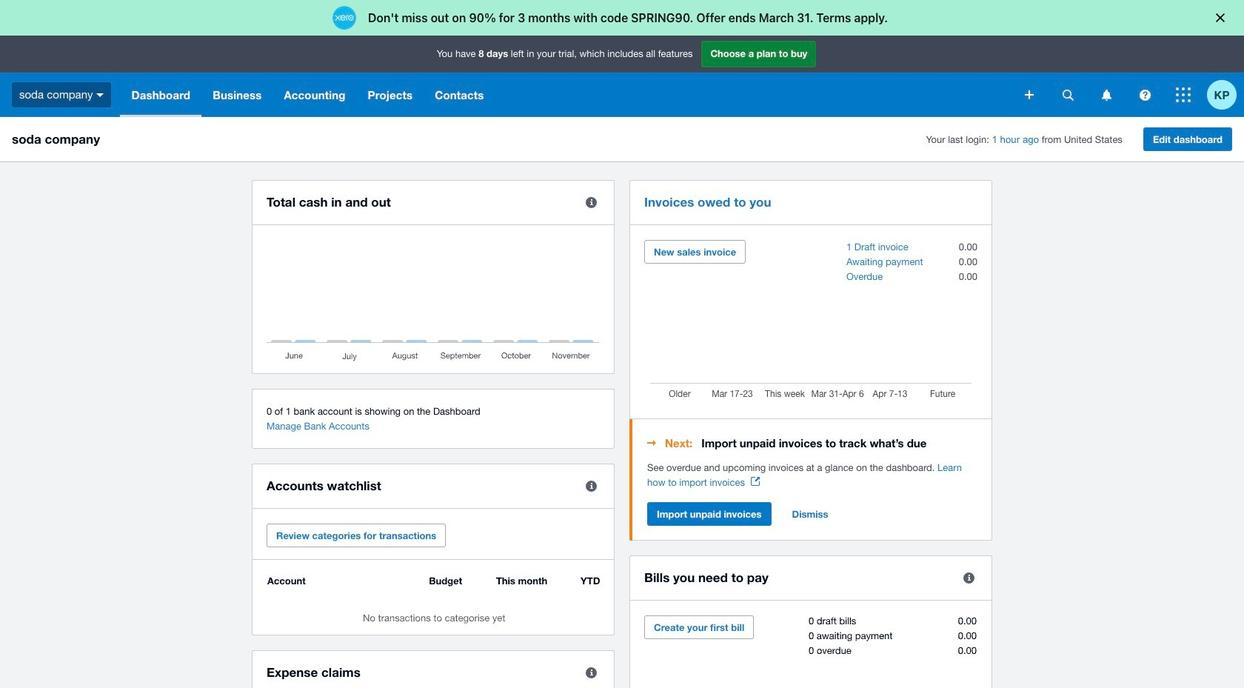 Task type: vqa. For each thing, say whether or not it's contained in the screenshot.
'opens in a new tab' icon
yes



Task type: describe. For each thing, give the bounding box(es) containing it.
empty state widget for the total cash in and out feature, displaying a column graph summarising bank transaction data as total money in versus total money out across all connected bank accounts, enabling a visual comparison of the two amounts. image
[[267, 240, 600, 362]]

1 horizontal spatial svg image
[[1140, 89, 1151, 100]]



Task type: locate. For each thing, give the bounding box(es) containing it.
empty state of the bills widget with a 'create your first bill' button and an unpopulated column graph. image
[[645, 616, 978, 688]]

opens in a new tab image
[[751, 477, 760, 486]]

empty state of the accounts watchlist widget, featuring a 'review categories for transactions' button and a data-less table with headings 'account,' 'budget,' 'this month,' and 'ytd.' image
[[267, 575, 600, 624]]

panel body document
[[648, 461, 978, 491], [648, 461, 978, 491]]

heading
[[648, 434, 978, 452]]

svg image
[[1177, 87, 1192, 102], [1063, 89, 1074, 100], [1102, 89, 1112, 100], [97, 93, 104, 97]]

dialog
[[0, 0, 1245, 36]]

0 horizontal spatial svg image
[[1026, 90, 1034, 99]]

svg image
[[1140, 89, 1151, 100], [1026, 90, 1034, 99]]

banner
[[0, 36, 1245, 117]]



